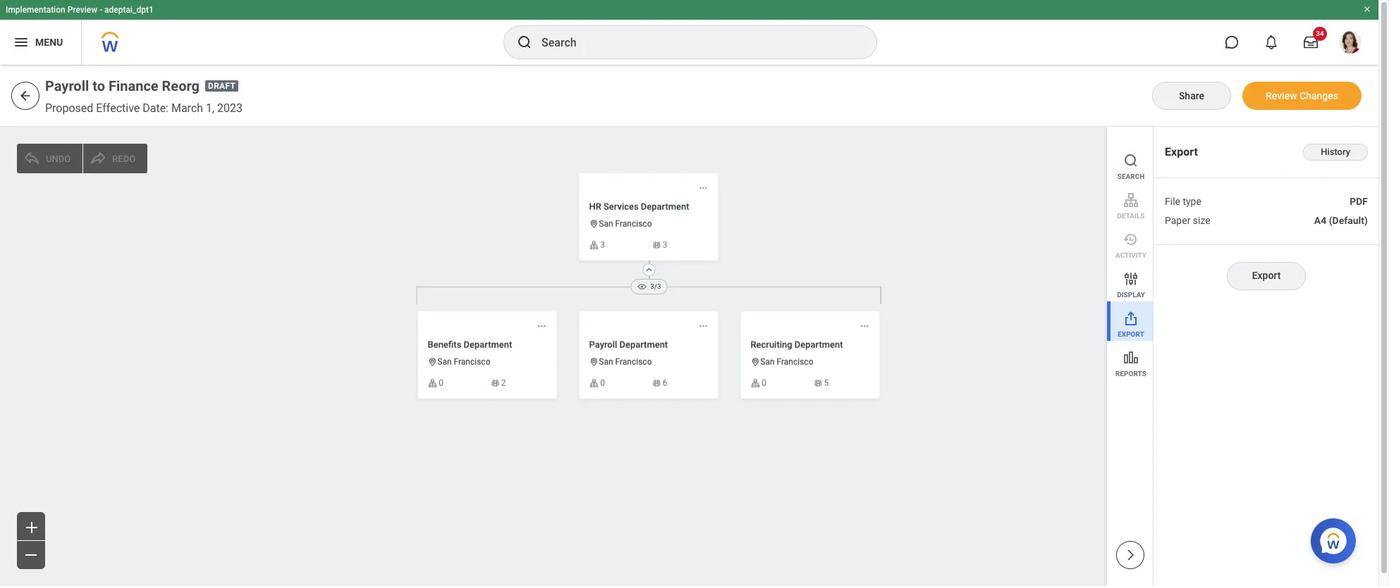Task type: vqa. For each thing, say whether or not it's contained in the screenshot.
End Date Date
no



Task type: locate. For each thing, give the bounding box(es) containing it.
changes
[[1300, 90, 1338, 101]]

benefits
[[428, 340, 461, 350]]

export
[[1165, 145, 1198, 159], [1252, 270, 1281, 281], [1118, 331, 1144, 338]]

to
[[93, 78, 105, 94]]

2 horizontal spatial 0
[[762, 379, 767, 389]]

1 vertical spatial export
[[1252, 270, 1281, 281]]

department up 2
[[464, 340, 512, 350]]

contact card matrix manager image left 5
[[813, 379, 823, 388]]

francisco
[[615, 219, 652, 229], [454, 358, 490, 368], [615, 358, 652, 368], [777, 358, 813, 368]]

related actions image
[[537, 322, 547, 331], [860, 322, 870, 331]]

display
[[1117, 291, 1145, 299]]

1 horizontal spatial 0
[[600, 379, 605, 389]]

activity
[[1116, 252, 1147, 260]]

1 contact card matrix manager image from the top
[[652, 241, 661, 250]]

org chart image down the hr
[[589, 241, 599, 250]]

1 horizontal spatial payroll
[[589, 340, 617, 350]]

share button
[[1152, 82, 1231, 110]]

date:
[[143, 102, 169, 115]]

location image for hr services department
[[589, 220, 599, 229]]

2023
[[217, 102, 243, 115]]

6
[[663, 379, 668, 389]]

2 related actions image from the left
[[860, 322, 870, 331]]

0 horizontal spatial payroll
[[45, 78, 89, 94]]

march
[[171, 102, 203, 115]]

2 horizontal spatial export
[[1252, 270, 1281, 281]]

review changes button
[[1243, 82, 1362, 110]]

3 0 from the left
[[762, 379, 767, 389]]

1 0 from the left
[[439, 379, 444, 389]]

org chart image down recruiting
[[751, 379, 760, 388]]

5
[[824, 379, 829, 389]]

share
[[1179, 90, 1204, 101]]

francisco for hr
[[615, 219, 652, 229]]

org chart image down payroll department
[[589, 379, 599, 388]]

francisco down hr services department
[[615, 219, 652, 229]]

recruiting department
[[751, 340, 843, 350]]

1 vertical spatial related actions image
[[699, 322, 708, 331]]

search image
[[516, 34, 533, 51]]

department right services at the left top of the page
[[641, 201, 689, 212]]

org chart image down benefits
[[428, 379, 437, 388]]

-
[[100, 5, 102, 15]]

34 button
[[1295, 27, 1327, 58]]

0 vertical spatial related actions image
[[699, 183, 708, 193]]

1 3 from the left
[[600, 240, 605, 250]]

san francisco down payroll department
[[599, 358, 652, 368]]

undo r image
[[90, 150, 107, 167]]

san francisco down benefits department at the left
[[437, 358, 490, 368]]

2 3 from the left
[[663, 240, 668, 250]]

related actions image for payroll department
[[699, 322, 708, 331]]

related actions image
[[699, 183, 708, 193], [699, 322, 708, 331]]

export inside the export button
[[1252, 270, 1281, 281]]

close environment banner image
[[1363, 5, 1372, 13]]

1 contact card matrix manager image from the left
[[490, 379, 500, 388]]

san down recruiting
[[760, 358, 775, 368]]

0 for benefits department
[[439, 379, 444, 389]]

a4
[[1314, 215, 1327, 226]]

profile logan mcneil image
[[1339, 31, 1362, 56]]

1,
[[206, 102, 214, 115]]

plus image
[[22, 519, 40, 536]]

reports
[[1116, 370, 1147, 378]]

file
[[1165, 196, 1180, 207]]

location image down recruiting
[[751, 358, 760, 368]]

(default)
[[1329, 215, 1368, 226]]

1 related actions image from the top
[[699, 183, 708, 193]]

san down benefits
[[437, 358, 452, 368]]

2 contact card matrix manager image from the top
[[652, 379, 661, 388]]

review
[[1266, 90, 1297, 101]]

contact card matrix manager image
[[490, 379, 500, 388], [813, 379, 823, 388]]

contact card matrix manager image up chevron up small 'image'
[[652, 241, 661, 250]]

location image for payroll department
[[589, 358, 599, 368]]

0 horizontal spatial 0
[[439, 379, 444, 389]]

0 down payroll department
[[600, 379, 605, 389]]

1 vertical spatial payroll
[[589, 340, 617, 350]]

services
[[604, 201, 639, 212]]

org chart image
[[589, 241, 599, 250], [428, 379, 437, 388], [589, 379, 599, 388], [751, 379, 760, 388]]

paper size
[[1165, 215, 1211, 226]]

0 vertical spatial export
[[1165, 145, 1198, 159]]

contact card matrix manager image left 6
[[652, 379, 661, 388]]

location image for benefits department
[[428, 358, 437, 368]]

type
[[1183, 196, 1202, 207]]

chevron up small image
[[643, 264, 655, 276]]

undo
[[46, 153, 71, 164]]

history
[[1321, 147, 1350, 157]]

org chart image for recruiting
[[751, 379, 760, 388]]

1 horizontal spatial related actions image
[[860, 322, 870, 331]]

payroll to finance reorg
[[45, 78, 200, 94]]

payroll
[[45, 78, 89, 94], [589, 340, 617, 350]]

francisco down payroll department
[[615, 358, 652, 368]]

department up 6
[[620, 340, 668, 350]]

0 horizontal spatial related actions image
[[537, 322, 547, 331]]

san francisco down services at the left top of the page
[[599, 219, 652, 229]]

pdf
[[1350, 196, 1368, 207]]

1 vertical spatial contact card matrix manager image
[[652, 379, 661, 388]]

san francisco down recruiting department
[[760, 358, 813, 368]]

3 down the hr
[[600, 240, 605, 250]]

department up 5
[[795, 340, 843, 350]]

menu button
[[0, 20, 81, 65]]

2 related actions image from the top
[[699, 322, 708, 331]]

0 horizontal spatial export
[[1118, 331, 1144, 338]]

0 down benefits
[[439, 379, 444, 389]]

location image
[[589, 220, 599, 229], [428, 358, 437, 368], [589, 358, 599, 368], [751, 358, 760, 368]]

1 related actions image from the left
[[537, 322, 547, 331]]

0
[[439, 379, 444, 389], [600, 379, 605, 389], [762, 379, 767, 389]]

1 horizontal spatial contact card matrix manager image
[[813, 379, 823, 388]]

contact card matrix manager image
[[652, 241, 661, 250], [652, 379, 661, 388]]

location image down the hr
[[589, 220, 599, 229]]

san for benefits
[[437, 358, 452, 368]]

34
[[1316, 30, 1324, 37]]

related actions image for benefits department
[[537, 322, 547, 331]]

department
[[641, 201, 689, 212], [464, 340, 512, 350], [620, 340, 668, 350], [795, 340, 843, 350]]

1 horizontal spatial 3
[[663, 240, 668, 250]]

search
[[1118, 173, 1145, 181]]

location image down benefits
[[428, 358, 437, 368]]

contact card matrix manager image left 2
[[490, 379, 500, 388]]

department for payroll department
[[620, 340, 668, 350]]

location image down payroll department
[[589, 358, 599, 368]]

review changes
[[1266, 90, 1338, 101]]

0 for payroll department
[[600, 379, 605, 389]]

implementation preview -   adeptai_dpt1
[[6, 5, 154, 15]]

francisco down recruiting department
[[777, 358, 813, 368]]

arrow left image
[[18, 89, 32, 103]]

3
[[600, 240, 605, 250], [663, 240, 668, 250]]

2 0 from the left
[[600, 379, 605, 389]]

undo button
[[17, 144, 83, 173]]

0 vertical spatial payroll
[[45, 78, 89, 94]]

menu
[[1107, 127, 1153, 381]]

redo
[[112, 153, 135, 164]]

implementation
[[6, 5, 65, 15]]

details
[[1117, 212, 1145, 220]]

san
[[599, 219, 613, 229], [437, 358, 452, 368], [599, 358, 613, 368], [760, 358, 775, 368]]

0 down recruiting
[[762, 379, 767, 389]]

0 vertical spatial contact card matrix manager image
[[652, 241, 661, 250]]

contact card matrix manager image for recruiting department
[[813, 379, 823, 388]]

hr services department
[[589, 201, 689, 212]]

3 down hr services department
[[663, 240, 668, 250]]

san francisco
[[599, 219, 652, 229], [437, 358, 490, 368], [599, 358, 652, 368], [760, 358, 813, 368]]

san down the hr
[[599, 219, 613, 229]]

org chart image for benefits
[[428, 379, 437, 388]]

san down payroll department
[[599, 358, 613, 368]]

san francisco for benefits
[[437, 358, 490, 368]]

2 contact card matrix manager image from the left
[[813, 379, 823, 388]]

0 horizontal spatial 3
[[600, 240, 605, 250]]

department for recruiting department
[[795, 340, 843, 350]]

undo l image
[[23, 150, 40, 167]]

payroll for payroll to finance reorg
[[45, 78, 89, 94]]

0 horizontal spatial contact card matrix manager image
[[490, 379, 500, 388]]

francisco down benefits department at the left
[[454, 358, 490, 368]]



Task type: describe. For each thing, give the bounding box(es) containing it.
proposed effective date: march 1, 2023
[[45, 102, 243, 115]]

effective
[[96, 102, 140, 115]]

san for payroll
[[599, 358, 613, 368]]

related actions image for hr services department
[[699, 183, 708, 193]]

payroll for payroll department
[[589, 340, 617, 350]]

visible image
[[636, 281, 648, 293]]

francisco for recruiting
[[777, 358, 813, 368]]

francisco for benefits
[[454, 358, 490, 368]]

justify image
[[13, 34, 30, 51]]

file type
[[1165, 196, 1202, 207]]

notifications large image
[[1264, 35, 1279, 49]]

Search Workday  search field
[[542, 27, 848, 58]]

adeptai_dpt1
[[104, 5, 154, 15]]

finance
[[109, 78, 158, 94]]

a4 (default)
[[1314, 215, 1368, 226]]

reorg
[[162, 78, 200, 94]]

redo button
[[83, 144, 147, 173]]

hr
[[589, 201, 601, 212]]

3/3
[[650, 283, 661, 291]]

department for benefits department
[[464, 340, 512, 350]]

san francisco for recruiting
[[760, 358, 813, 368]]

0 for recruiting department
[[762, 379, 767, 389]]

1 horizontal spatial export
[[1165, 145, 1198, 159]]

export button
[[1227, 262, 1306, 290]]

paper
[[1165, 215, 1191, 226]]

size
[[1193, 215, 1211, 226]]

contact card matrix manager image for department
[[652, 379, 661, 388]]

related actions image for recruiting department
[[860, 322, 870, 331]]

org chart image for payroll
[[589, 379, 599, 388]]

san francisco for payroll
[[599, 358, 652, 368]]

preview
[[67, 5, 97, 15]]

location image for recruiting department
[[751, 358, 760, 368]]

san for hr
[[599, 219, 613, 229]]

draft
[[208, 81, 236, 91]]

menu banner
[[0, 0, 1379, 65]]

menu
[[35, 36, 63, 48]]

san francisco for hr
[[599, 219, 652, 229]]

proposed
[[45, 102, 93, 115]]

org chart image for hr
[[589, 241, 599, 250]]

menu containing search
[[1107, 127, 1153, 381]]

francisco for payroll
[[615, 358, 652, 368]]

minus image
[[23, 547, 39, 564]]

payroll department
[[589, 340, 668, 350]]

chevron right image
[[1123, 549, 1137, 563]]

contact card matrix manager image for benefits department
[[490, 379, 500, 388]]

inbox large image
[[1304, 35, 1318, 49]]

2
[[501, 379, 506, 389]]

contact card matrix manager image for services
[[652, 241, 661, 250]]

recruiting
[[751, 340, 792, 350]]

history button
[[1303, 144, 1368, 161]]

san for recruiting
[[760, 358, 775, 368]]

benefits department
[[428, 340, 512, 350]]

2 vertical spatial export
[[1118, 331, 1144, 338]]



